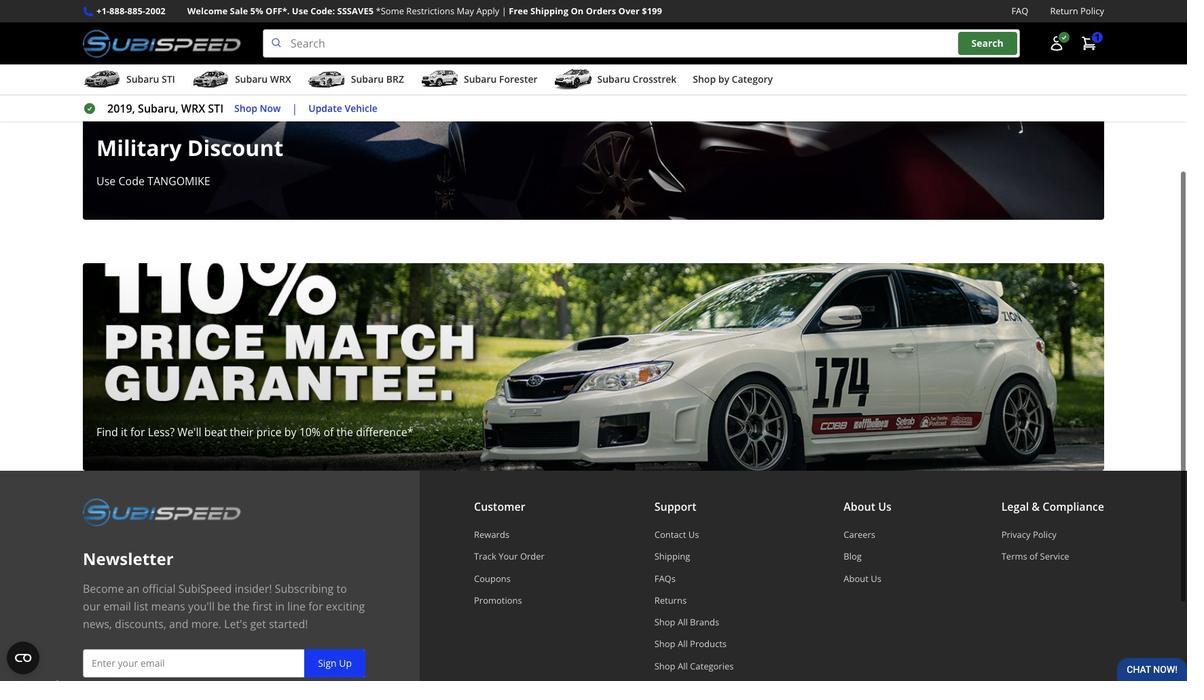 Task type: vqa. For each thing, say whether or not it's contained in the screenshot.
Their
yes



Task type: describe. For each thing, give the bounding box(es) containing it.
shop all categories link
[[655, 661, 734, 673]]

use code tangomike
[[96, 174, 210, 189]]

shop for shop all categories
[[655, 661, 676, 673]]

means
[[151, 600, 185, 615]]

shop all products link
[[655, 639, 734, 651]]

coupons
[[474, 573, 511, 585]]

rewards link
[[474, 529, 545, 541]]

subaru for subaru sti
[[126, 73, 159, 86]]

promotions
[[474, 595, 522, 607]]

more.
[[191, 618, 221, 632]]

return
[[1050, 5, 1078, 17]]

subscribing
[[275, 582, 334, 597]]

you'll
[[188, 600, 215, 615]]

subaru for subaru wrx
[[235, 73, 268, 86]]

code
[[118, 174, 145, 189]]

1 vertical spatial wrx
[[181, 101, 205, 116]]

shop for shop now
[[234, 102, 257, 115]]

rewards
[[474, 529, 510, 541]]

compliance
[[1043, 500, 1104, 515]]

shop for shop by category
[[693, 73, 716, 86]]

subaru sti
[[126, 73, 175, 86]]

subaru forester
[[464, 73, 538, 86]]

subaru sti button
[[83, 67, 175, 95]]

2 about us from the top
[[844, 573, 882, 585]]

restrictions
[[406, 5, 455, 17]]

1 about from the top
[[844, 500, 876, 515]]

first
[[252, 600, 272, 615]]

let's
[[224, 618, 247, 632]]

crosstrek
[[633, 73, 677, 86]]

1 subispeed logo image from the top
[[83, 29, 241, 58]]

a subaru sti thumbnail image image
[[83, 69, 121, 90]]

to
[[337, 582, 347, 597]]

subaru crosstrek button
[[554, 67, 677, 95]]

careers
[[844, 529, 876, 541]]

category
[[732, 73, 773, 86]]

find
[[96, 425, 118, 440]]

now
[[260, 102, 281, 115]]

shop now link
[[234, 101, 281, 116]]

off*.
[[266, 5, 290, 17]]

return policy
[[1050, 5, 1104, 17]]

subaru for subaru forester
[[464, 73, 497, 86]]

privacy
[[1002, 529, 1031, 541]]

brz
[[386, 73, 404, 86]]

brands
[[690, 617, 719, 629]]

track
[[474, 551, 496, 563]]

all for categories
[[678, 661, 688, 673]]

products
[[690, 639, 727, 651]]

for inside become an official subispeed insider! subscribing to our email list means you'll be the first in line for exciting news, discounts, and more. let's get started!
[[308, 600, 323, 615]]

+1-888-885-2002 link
[[96, 4, 166, 18]]

shop all products
[[655, 639, 727, 651]]

categories
[[690, 661, 734, 673]]

1 vertical spatial |
[[292, 101, 298, 116]]

shop by category
[[693, 73, 773, 86]]

all for brands
[[678, 617, 688, 629]]

beat
[[204, 425, 227, 440]]

subaru brz button
[[308, 67, 404, 95]]

5%
[[250, 5, 263, 17]]

shop all categories
[[655, 661, 734, 673]]

news,
[[83, 618, 112, 632]]

update
[[309, 102, 342, 115]]

subaru forester button
[[420, 67, 538, 95]]

us for 'about us' link
[[871, 573, 882, 585]]

list
[[134, 600, 148, 615]]

policy for privacy policy
[[1033, 529, 1057, 541]]

forester
[[499, 73, 538, 86]]

contact us
[[655, 529, 699, 541]]

careers link
[[844, 529, 892, 541]]

open widget image
[[7, 643, 39, 675]]

search input field
[[263, 29, 1020, 58]]

subaru wrx button
[[191, 67, 291, 95]]

button image
[[1049, 35, 1065, 52]]

1 horizontal spatial sti
[[208, 101, 224, 116]]

less?
[[148, 425, 175, 440]]

coupons link
[[474, 573, 545, 585]]

promotions link
[[474, 595, 545, 607]]

their
[[230, 425, 254, 440]]

your
[[499, 551, 518, 563]]

contact
[[655, 529, 686, 541]]

subaru wrx
[[235, 73, 291, 86]]

0 vertical spatial us
[[878, 500, 892, 515]]

terms of service
[[1002, 551, 1070, 563]]

update vehicle
[[309, 102, 378, 115]]

discounts,
[[115, 618, 166, 632]]

tangomike
[[147, 174, 210, 189]]

free
[[509, 5, 528, 17]]

email
[[103, 600, 131, 615]]

search
[[972, 37, 1004, 50]]

privacy policy
[[1002, 529, 1057, 541]]

Enter your email text field
[[83, 650, 365, 679]]

+1-888-885-2002
[[96, 5, 166, 17]]

subaru brz
[[351, 73, 404, 86]]

in
[[275, 600, 285, 615]]



Task type: locate. For each thing, give the bounding box(es) containing it.
us down blog "link"
[[871, 573, 882, 585]]

by left category
[[718, 73, 729, 86]]

return policy link
[[1050, 4, 1104, 18]]

sssave5
[[337, 5, 374, 17]]

blog
[[844, 551, 862, 563]]

and
[[169, 618, 189, 632]]

official
[[142, 582, 176, 597]]

about us down blog "link"
[[844, 573, 882, 585]]

by inside 'dropdown button'
[[718, 73, 729, 86]]

of right 'terms'
[[1030, 551, 1038, 563]]

for right "it"
[[130, 425, 145, 440]]

0 horizontal spatial the
[[233, 600, 250, 615]]

1 about us from the top
[[844, 500, 892, 515]]

2 subispeed logo image from the top
[[83, 499, 241, 527]]

1 vertical spatial use
[[96, 174, 116, 189]]

an
[[127, 582, 139, 597]]

0 vertical spatial shipping
[[531, 5, 569, 17]]

contact us link
[[655, 529, 734, 541]]

policy for return policy
[[1081, 5, 1104, 17]]

1 horizontal spatial policy
[[1081, 5, 1104, 17]]

0 vertical spatial use
[[292, 5, 308, 17]]

1 vertical spatial about us
[[844, 573, 882, 585]]

1 horizontal spatial the
[[337, 425, 353, 440]]

subispeed logo image down 2002
[[83, 29, 241, 58]]

0 vertical spatial for
[[130, 425, 145, 440]]

us up careers link
[[878, 500, 892, 515]]

the right 10%
[[337, 425, 353, 440]]

0 vertical spatial all
[[678, 617, 688, 629]]

terms of service link
[[1002, 551, 1104, 563]]

all for products
[[678, 639, 688, 651]]

sti up 2019, subaru, wrx sti
[[162, 73, 175, 86]]

subispeed logo image
[[83, 29, 241, 58], [83, 499, 241, 527]]

over
[[618, 5, 640, 17]]

0 horizontal spatial of
[[324, 425, 334, 440]]

shop down returns
[[655, 617, 676, 629]]

3 subaru from the left
[[351, 73, 384, 86]]

0 horizontal spatial by
[[284, 425, 297, 440]]

0 vertical spatial by
[[718, 73, 729, 86]]

10%
[[299, 425, 321, 440]]

wrx up now
[[270, 73, 291, 86]]

1 vertical spatial of
[[1030, 551, 1038, 563]]

a subaru brz thumbnail image image
[[308, 69, 346, 90]]

shop left category
[[693, 73, 716, 86]]

| left 'free'
[[502, 5, 507, 17]]

welcome
[[187, 5, 228, 17]]

*some
[[376, 5, 404, 17]]

1 horizontal spatial |
[[502, 5, 507, 17]]

2 vertical spatial us
[[871, 573, 882, 585]]

shop now
[[234, 102, 281, 115]]

subaru left the brz
[[351, 73, 384, 86]]

service
[[1040, 551, 1070, 563]]

+1-
[[96, 5, 109, 17]]

1 horizontal spatial shipping
[[655, 551, 690, 563]]

on
[[571, 5, 584, 17]]

by left 10%
[[284, 425, 297, 440]]

subispeed logo image up the 'newsletter' in the left of the page
[[83, 499, 241, 527]]

4 subaru from the left
[[464, 73, 497, 86]]

subaru
[[126, 73, 159, 86], [235, 73, 268, 86], [351, 73, 384, 86], [464, 73, 497, 86], [597, 73, 630, 86]]

885-
[[127, 5, 145, 17]]

0 horizontal spatial |
[[292, 101, 298, 116]]

1 vertical spatial policy
[[1033, 529, 1057, 541]]

wrx down a subaru wrx thumbnail image
[[181, 101, 205, 116]]

use left code on the left top of the page
[[96, 174, 116, 189]]

0 horizontal spatial use
[[96, 174, 116, 189]]

0 horizontal spatial policy
[[1033, 529, 1057, 541]]

returns
[[655, 595, 687, 607]]

shipping left on
[[531, 5, 569, 17]]

orders
[[586, 5, 616, 17]]

become
[[83, 582, 124, 597]]

military discount
[[96, 133, 283, 162]]

a subaru wrx thumbnail image image
[[191, 69, 230, 90]]

a subaru crosstrek thumbnail image image
[[554, 69, 592, 90]]

0 horizontal spatial wrx
[[181, 101, 205, 116]]

1 vertical spatial the
[[233, 600, 250, 615]]

all down the shop all brands
[[678, 639, 688, 651]]

0 vertical spatial about us
[[844, 500, 892, 515]]

1 vertical spatial by
[[284, 425, 297, 440]]

faq
[[1012, 5, 1029, 17]]

1
[[1095, 31, 1100, 44]]

we'll
[[177, 425, 202, 440]]

2002
[[145, 5, 166, 17]]

0 vertical spatial of
[[324, 425, 334, 440]]

3 all from the top
[[678, 661, 688, 673]]

legal & compliance
[[1002, 500, 1104, 515]]

2 subaru from the left
[[235, 73, 268, 86]]

policy up "1"
[[1081, 5, 1104, 17]]

0 horizontal spatial sti
[[162, 73, 175, 86]]

shop left now
[[234, 102, 257, 115]]

apply
[[476, 5, 499, 17]]

wrx
[[270, 73, 291, 86], [181, 101, 205, 116]]

about us up careers link
[[844, 500, 892, 515]]

0 vertical spatial subispeed logo image
[[83, 29, 241, 58]]

1 vertical spatial for
[[308, 600, 323, 615]]

shop for shop all products
[[655, 639, 676, 651]]

0 vertical spatial wrx
[[270, 73, 291, 86]]

0 vertical spatial |
[[502, 5, 507, 17]]

subaru left forester
[[464, 73, 497, 86]]

shop all brands link
[[655, 617, 734, 629]]

2 vertical spatial all
[[678, 661, 688, 673]]

all
[[678, 617, 688, 629], [678, 639, 688, 651], [678, 661, 688, 673]]

all down shop all products
[[678, 661, 688, 673]]

0 horizontal spatial for
[[130, 425, 145, 440]]

shop down the shop all brands
[[655, 639, 676, 651]]

subaru left crosstrek
[[597, 73, 630, 86]]

price
[[256, 425, 282, 440]]

0 vertical spatial the
[[337, 425, 353, 440]]

returns link
[[655, 595, 734, 607]]

track your order link
[[474, 551, 545, 563]]

5 subaru from the left
[[597, 73, 630, 86]]

started!
[[269, 618, 308, 632]]

0 vertical spatial sti
[[162, 73, 175, 86]]

subaru for subaru crosstrek
[[597, 73, 630, 86]]

legal
[[1002, 500, 1029, 515]]

become an official subispeed insider! subscribing to our email list means you'll be the first in line for exciting news, discounts, and more. let's get started!
[[83, 582, 365, 632]]

use right off*.
[[292, 5, 308, 17]]

888-
[[109, 5, 127, 17]]

1 horizontal spatial for
[[308, 600, 323, 615]]

shop all brands
[[655, 617, 719, 629]]

0 horizontal spatial shipping
[[531, 5, 569, 17]]

about down blog
[[844, 573, 869, 585]]

1 vertical spatial about
[[844, 573, 869, 585]]

shop inside 'dropdown button'
[[693, 73, 716, 86]]

1 vertical spatial all
[[678, 639, 688, 651]]

insider!
[[235, 582, 272, 597]]

subaru,
[[138, 101, 178, 116]]

1 horizontal spatial of
[[1030, 551, 1038, 563]]

| right now
[[292, 101, 298, 116]]

sti down a subaru wrx thumbnail image
[[208, 101, 224, 116]]

support
[[655, 500, 697, 515]]

sti inside dropdown button
[[162, 73, 175, 86]]

exciting
[[326, 600, 365, 615]]

terms
[[1002, 551, 1027, 563]]

0 vertical spatial policy
[[1081, 5, 1104, 17]]

1 vertical spatial subispeed logo image
[[83, 499, 241, 527]]

1 vertical spatial us
[[689, 529, 699, 541]]

up
[[339, 658, 352, 671]]

blog link
[[844, 551, 892, 563]]

newsletter
[[83, 548, 174, 571]]

sign up button
[[304, 650, 365, 679]]

shop
[[693, 73, 716, 86], [234, 102, 257, 115], [655, 617, 676, 629], [655, 639, 676, 651], [655, 661, 676, 673]]

for
[[130, 425, 145, 440], [308, 600, 323, 615]]

2 about from the top
[[844, 573, 869, 585]]

us up shipping link
[[689, 529, 699, 541]]

2 all from the top
[[678, 639, 688, 651]]

0 vertical spatial about
[[844, 500, 876, 515]]

shop by category button
[[693, 67, 773, 95]]

2019, subaru, wrx sti
[[107, 101, 224, 116]]

the inside become an official subispeed insider! subscribing to our email list means you'll be the first in line for exciting news, discounts, and more. let's get started!
[[233, 600, 250, 615]]

all left brands
[[678, 617, 688, 629]]

the right be
[[233, 600, 250, 615]]

subaru up shop now
[[235, 73, 268, 86]]

policy up terms of service link
[[1033, 529, 1057, 541]]

1 vertical spatial sti
[[208, 101, 224, 116]]

1 horizontal spatial by
[[718, 73, 729, 86]]

1 vertical spatial shipping
[[655, 551, 690, 563]]

of
[[324, 425, 334, 440], [1030, 551, 1038, 563]]

us for contact us link
[[689, 529, 699, 541]]

shop for shop all brands
[[655, 617, 676, 629]]

shop down shop all products
[[655, 661, 676, 673]]

wrx inside dropdown button
[[270, 73, 291, 86]]

for right line at left bottom
[[308, 600, 323, 615]]

by
[[718, 73, 729, 86], [284, 425, 297, 440]]

subaru for subaru brz
[[351, 73, 384, 86]]

about up careers on the right of the page
[[844, 500, 876, 515]]

welcome sale 5% off*. use code: sssave5 *some restrictions may apply | free shipping on orders over $199
[[187, 5, 662, 17]]

policy
[[1081, 5, 1104, 17], [1033, 529, 1057, 541]]

our
[[83, 600, 101, 615]]

1 all from the top
[[678, 617, 688, 629]]

privacy policy link
[[1002, 529, 1104, 541]]

the
[[337, 425, 353, 440], [233, 600, 250, 615]]

about
[[844, 500, 876, 515], [844, 573, 869, 585]]

may
[[457, 5, 474, 17]]

about us link
[[844, 573, 892, 585]]

find it for less? we'll beat their price by 10% of the difference*
[[96, 425, 413, 440]]

discount
[[187, 133, 283, 162]]

1 button
[[1075, 30, 1104, 57]]

faqs
[[655, 573, 676, 585]]

subispeed
[[178, 582, 232, 597]]

|
[[502, 5, 507, 17], [292, 101, 298, 116]]

order
[[520, 551, 545, 563]]

be
[[217, 600, 230, 615]]

use
[[292, 5, 308, 17], [96, 174, 116, 189]]

1 horizontal spatial use
[[292, 5, 308, 17]]

military
[[96, 133, 182, 162]]

subaru up subaru,
[[126, 73, 159, 86]]

update vehicle button
[[309, 101, 378, 116]]

a subaru forester thumbnail image image
[[420, 69, 458, 90]]

1 subaru from the left
[[126, 73, 159, 86]]

of right 10%
[[324, 425, 334, 440]]

code:
[[311, 5, 335, 17]]

1 horizontal spatial wrx
[[270, 73, 291, 86]]

shipping down contact
[[655, 551, 690, 563]]



